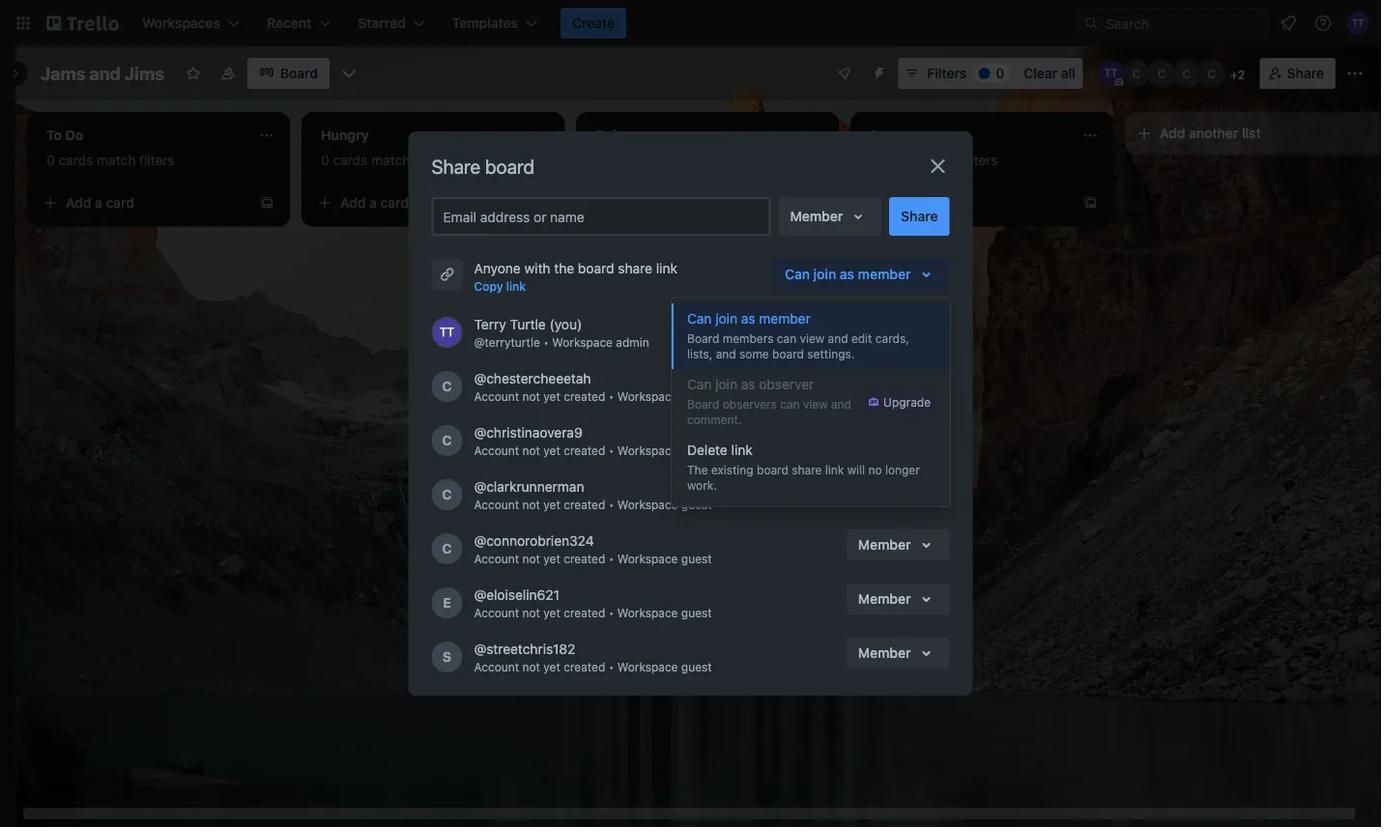 Task type: locate. For each thing, give the bounding box(es) containing it.
can
[[777, 332, 797, 345], [780, 397, 800, 411]]

terry turtle (terryturtle) image right open information menu image
[[1347, 12, 1370, 35]]

share button
[[1260, 58, 1336, 89], [890, 197, 950, 236]]

join
[[814, 266, 836, 282], [716, 311, 738, 327], [716, 377, 738, 392]]

eloiselin621 (eloiselin621) image
[[432, 588, 463, 619]]

group
[[672, 298, 950, 507]]

1 horizontal spatial filters
[[414, 152, 449, 168]]

account inside @christinaovera9 account not yet created • workspace guest
[[474, 444, 519, 457]]

0 horizontal spatial match
[[97, 152, 136, 168]]

created inside @eloiselin621 account not yet created • workspace guest
[[564, 606, 605, 620]]

can down lists,
[[687, 377, 712, 392]]

match down filters
[[920, 152, 959, 168]]

card for 1st add a card button from left
[[106, 195, 134, 211]]

as up members
[[741, 311, 756, 327]]

workspace up @connorobrien324 account not yet created • workspace guest
[[617, 498, 678, 511]]

1 vertical spatial board
[[687, 332, 720, 345]]

share inside anyone with the board share link copy link
[[618, 261, 653, 276]]

3 cards from the left
[[882, 152, 917, 168]]

1 vertical spatial terry turtle (terryturtle) image
[[432, 317, 463, 348]]

share left 'will'
[[792, 463, 822, 477]]

match for second add a card button from left
[[371, 152, 410, 168]]

account inside @clarkrunnerman account not yet created • workspace guest
[[474, 498, 519, 511]]

5 guest from the top
[[681, 606, 712, 620]]

join up observers
[[716, 377, 738, 392]]

3 add a card from the left
[[615, 195, 684, 211]]

workspace inside terry turtle (you) @terryturtle • workspace admin
[[552, 335, 613, 349]]

created inside @clarkrunnerman account not yet created • workspace guest
[[564, 498, 605, 511]]

c for christinaovera9 (christinaovera9) icon to the bottom
[[442, 433, 452, 449]]

1 horizontal spatial match
[[371, 152, 410, 168]]

with
[[524, 261, 551, 276]]

@terryturtle
[[474, 335, 540, 349]]

1 horizontal spatial cards
[[333, 152, 368, 168]]

1 horizontal spatial share
[[792, 463, 822, 477]]

• up @christinaovera9 account not yet created • workspace guest
[[609, 390, 614, 403]]

created for @connorobrien324
[[564, 552, 605, 566]]

6 yet from the top
[[544, 660, 561, 674]]

as
[[840, 266, 855, 282], [741, 311, 756, 327], [741, 377, 756, 392]]

join inside can join as member board members can view and edit cards, lists, and some board settings.
[[716, 311, 738, 327]]

0 cards match filters
[[46, 152, 175, 168], [321, 152, 449, 168], [870, 152, 998, 168]]

• up @streetchris182 account not yet created • workspace guest
[[609, 606, 614, 620]]

0 cards match filters down filters
[[870, 152, 998, 168]]

not down @connorobrien324
[[523, 552, 540, 566]]

yet inside @streetchris182 account not yet created • workspace guest
[[544, 660, 561, 674]]

1 created from the top
[[564, 390, 605, 403]]

board up comment.
[[687, 397, 720, 411]]

as for can join as observer
[[741, 377, 756, 392]]

4 not from the top
[[523, 552, 540, 566]]

3 guest from the top
[[681, 498, 712, 511]]

clear all
[[1024, 65, 1076, 81]]

customize views image
[[339, 64, 359, 83]]

0 vertical spatial member
[[858, 266, 911, 282]]

lists,
[[687, 347, 713, 361]]

created up @christinaovera9 account not yet created • workspace guest
[[564, 390, 605, 403]]

3 not from the top
[[523, 498, 540, 511]]

@chestercheeetah
[[474, 371, 591, 387]]

yet down @connorobrien324
[[544, 552, 561, 566]]

1 horizontal spatial create from template… image
[[808, 195, 824, 211]]

2 vertical spatial can
[[687, 377, 712, 392]]

yet inside @christinaovera9 account not yet created • workspace guest
[[544, 444, 561, 457]]

2 add a card from the left
[[340, 195, 409, 211]]

account down @eloiselin621
[[474, 606, 519, 620]]

terry turtle (terryturtle) image left 'terry'
[[432, 317, 463, 348]]

1 vertical spatial share
[[792, 463, 822, 477]]

workspace down (you)
[[552, 335, 613, 349]]

add inside button
[[1160, 125, 1186, 141]]

0 vertical spatial terry turtle (terryturtle) image
[[1347, 12, 1370, 35]]

can inside can join as member board members can view and edit cards, lists, and some board settings.
[[777, 332, 797, 345]]

share for share board
[[432, 155, 481, 177]]

created up @eloiselin621 account not yet created • workspace guest
[[564, 552, 605, 566]]

connorobrien324 (connorobrien324) image
[[1198, 60, 1226, 87], [432, 534, 463, 565]]

not inside @connorobrien324 account not yet created • workspace guest
[[523, 552, 540, 566]]

2 cards from the left
[[333, 152, 368, 168]]

workspace up @eloiselin621 account not yet created • workspace guest
[[617, 552, 678, 566]]

guest for @connorobrien324
[[681, 552, 712, 566]]

• down @eloiselin621 account not yet created • workspace guest
[[609, 660, 614, 674]]

christinaovera9 (christinaovera9) image up clarkrunnerman (clarkrunnerman) image
[[432, 425, 463, 456]]

Email address or name text field
[[443, 203, 767, 230]]

0 horizontal spatial share button
[[890, 197, 950, 236]]

add for 4th add a card button
[[889, 195, 915, 211]]

1 vertical spatial share button
[[890, 197, 950, 236]]

close image
[[927, 155, 950, 178]]

create from template… image for third add a card button from left
[[808, 195, 824, 211]]

workspace up @streetchris182 account not yet created • workspace guest
[[617, 606, 678, 620]]

c inside image
[[442, 487, 452, 503]]

cards down the customize views image on the left top of the page
[[333, 152, 368, 168]]

3 a from the left
[[644, 195, 651, 211]]

clear all button
[[1016, 58, 1083, 89]]

workspace
[[552, 335, 613, 349], [617, 390, 678, 403], [617, 444, 678, 457], [617, 498, 678, 511], [617, 552, 678, 566], [617, 606, 678, 620], [617, 660, 678, 674]]

and inside text box
[[89, 63, 121, 84]]

workspace for @christinaovera9
[[617, 444, 678, 457]]

view up the settings.
[[800, 332, 825, 345]]

0 horizontal spatial terry turtle (terryturtle) image
[[432, 317, 463, 348]]

account down @streetchris182
[[474, 660, 519, 674]]

• for @chestercheeetah
[[609, 390, 614, 403]]

2 yet from the top
[[544, 444, 561, 457]]

2 created from the top
[[564, 444, 605, 457]]

the
[[687, 463, 708, 477]]

not inside @eloiselin621 account not yet created • workspace guest
[[523, 606, 540, 620]]

account inside @eloiselin621 account not yet created • workspace guest
[[474, 606, 519, 620]]

not
[[523, 390, 540, 403], [523, 444, 540, 457], [523, 498, 540, 511], [523, 552, 540, 566], [523, 606, 540, 620], [523, 660, 540, 674]]

2 not from the top
[[523, 444, 540, 457]]

• up @connorobrien324 account not yet created • workspace guest
[[609, 498, 614, 511]]

not inside the @chestercheeetah account not yet created • workspace guest
[[523, 390, 540, 403]]

workspace inside @clarkrunnerman account not yet created • workspace guest
[[617, 498, 678, 511]]

• inside @streetchris182 account not yet created • workspace guest
[[609, 660, 614, 674]]

cards for 1st add a card button from left
[[58, 152, 93, 168]]

member inside can join as member board members can view and edit cards, lists, and some board settings.
[[759, 311, 811, 327]]

2 create from template… image from the left
[[808, 195, 824, 211]]

can inside can join as observer board observers can view and comment.
[[687, 377, 712, 392]]

created for @streetchris182
[[564, 660, 605, 674]]

3 created from the top
[[564, 498, 605, 511]]

can
[[785, 266, 810, 282], [687, 311, 712, 327], [687, 377, 712, 392]]

4 account from the top
[[474, 552, 519, 566]]

2 member button from the top
[[847, 638, 950, 669]]

2 match from the left
[[371, 152, 410, 168]]

share button down 0 notifications image
[[1260, 58, 1336, 89]]

can inside the "can join as member" dropdown button
[[785, 266, 810, 282]]

1 horizontal spatial chestercheeetah (chestercheeetah) image
[[1123, 60, 1150, 87]]

0 horizontal spatial connorobrien324 (connorobrien324) image
[[432, 534, 463, 565]]

no
[[869, 463, 882, 477]]

6 not from the top
[[523, 660, 540, 674]]

share down email address or name text box
[[618, 261, 653, 276]]

yet
[[544, 390, 561, 403], [544, 444, 561, 457], [544, 498, 561, 511], [544, 552, 561, 566], [544, 606, 561, 620], [544, 660, 561, 674]]

1 match from the left
[[97, 152, 136, 168]]

yet inside @clarkrunnerman account not yet created • workspace guest
[[544, 498, 561, 511]]

1 horizontal spatial terry turtle (terryturtle) image
[[1347, 12, 1370, 35]]

workspace inside @streetchris182 account not yet created • workspace guest
[[617, 660, 678, 674]]

3 0 cards match filters from the left
[[870, 152, 998, 168]]

share for bottom share button
[[901, 208, 938, 224]]

1 not from the top
[[523, 390, 540, 403]]

board inside anyone with the board share link copy link
[[578, 261, 614, 276]]

view for member
[[800, 332, 825, 345]]

clarkrunnerman (clarkrunnerman) image
[[432, 479, 463, 510]]

1 yet from the top
[[544, 390, 561, 403]]

match down the jams and jims text box
[[97, 152, 136, 168]]

and left jims
[[89, 63, 121, 84]]

create from template… image
[[534, 195, 549, 211], [808, 195, 824, 211], [1083, 195, 1098, 211]]

1 filters from the left
[[139, 152, 175, 168]]

4 yet from the top
[[544, 552, 561, 566]]

can down observer
[[780, 397, 800, 411]]

1 add a card from the left
[[66, 195, 134, 211]]

list
[[1242, 125, 1261, 141]]

0 horizontal spatial share
[[618, 261, 653, 276]]

1 create from template… image from the left
[[534, 195, 549, 211]]

created for @chestercheeetah
[[564, 390, 605, 403]]

1 vertical spatial as
[[741, 311, 756, 327]]

@christinaovera9 account not yet created • workspace guest
[[474, 425, 712, 457]]

created for @christinaovera9
[[564, 444, 605, 457]]

member button up can join as member
[[779, 197, 882, 236]]

christinaovera9 (christinaovera9) image right terry turtle (terryturtle) image
[[1148, 60, 1175, 87]]

2 vertical spatial as
[[741, 377, 756, 392]]

4 add a card from the left
[[889, 195, 958, 211]]

clear
[[1024, 65, 1058, 81]]

guest for @clarkrunnerman
[[681, 498, 712, 511]]

2 a from the left
[[369, 195, 377, 211]]

guest inside @connorobrien324 account not yet created • workspace guest
[[681, 552, 712, 566]]

can inside can join as observer board observers can view and comment.
[[780, 397, 800, 411]]

@streetchris182 account not yet created • workspace guest
[[474, 641, 712, 674]]

board
[[485, 155, 535, 177], [578, 261, 614, 276], [773, 347, 804, 361], [757, 463, 789, 477]]

as up observers
[[741, 377, 756, 392]]

existing
[[711, 463, 754, 477]]

1 horizontal spatial connorobrien324 (connorobrien324) image
[[1198, 60, 1226, 87]]

board inside can join as observer board observers can view and comment.
[[687, 397, 720, 411]]

0 horizontal spatial share
[[432, 155, 481, 177]]

guest inside @eloiselin621 account not yet created • workspace guest
[[681, 606, 712, 620]]

2 vertical spatial board
[[687, 397, 720, 411]]

0 vertical spatial join
[[814, 266, 836, 282]]

3 account from the top
[[474, 498, 519, 511]]

card
[[106, 195, 134, 211], [380, 195, 409, 211], [655, 195, 684, 211], [930, 195, 958, 211]]

share board
[[432, 155, 535, 177]]

can join as member button
[[773, 259, 950, 290]]

settings.
[[808, 347, 855, 361]]

4 card from the left
[[930, 195, 958, 211]]

2 card from the left
[[380, 195, 409, 211]]

1 0 cards match filters from the left
[[46, 152, 175, 168]]

• inside @connorobrien324 account not yet created • workspace guest
[[609, 552, 614, 566]]

• inside the @chestercheeetah account not yet created • workspace guest
[[609, 390, 614, 403]]

@chestercheeetah account not yet created • workspace guest
[[474, 371, 712, 403]]

1 horizontal spatial share button
[[1260, 58, 1336, 89]]

0 vertical spatial share
[[618, 261, 653, 276]]

yet inside @connorobrien324 account not yet created • workspace guest
[[544, 552, 561, 566]]

2 guest from the top
[[681, 444, 712, 457]]

yet down @streetchris182
[[544, 660, 561, 674]]

terry
[[474, 317, 506, 333]]

1 card from the left
[[106, 195, 134, 211]]

as for can join as member
[[741, 311, 756, 327]]

join for can join as member board members can view and edit cards, lists, and some board settings.
[[716, 311, 738, 327]]

0 vertical spatial as
[[840, 266, 855, 282]]

longer
[[885, 463, 920, 477]]

1 vertical spatial can
[[687, 311, 712, 327]]

can inside can join as member board members can view and edit cards, lists, and some board settings.
[[687, 311, 712, 327]]

2 horizontal spatial 0 cards match filters
[[870, 152, 998, 168]]

yet down "@clarkrunnerman"
[[544, 498, 561, 511]]

chestercheeetah (chestercheeetah) image left clarkrunnerman (clarkrunnerman) icon
[[1123, 60, 1150, 87]]

jams and jims
[[41, 63, 164, 84]]

6 created from the top
[[564, 660, 605, 674]]

add for second add a card button from left
[[340, 195, 366, 211]]

join inside can join as observer board observers can view and comment.
[[716, 377, 738, 392]]

1 horizontal spatial 0 cards match filters
[[321, 152, 449, 168]]

share inside the delete link the existing board share link will no longer work.
[[792, 463, 822, 477]]

account down @chestercheeetah
[[474, 390, 519, 403]]

can up can join as member board members can view and edit cards, lists, and some board settings.
[[785, 266, 810, 282]]

member button down longer
[[847, 530, 950, 561]]

5 account from the top
[[474, 606, 519, 620]]

and
[[89, 63, 121, 84], [828, 332, 848, 345], [716, 347, 736, 361], [831, 397, 852, 411]]

board left the customize views image on the left top of the page
[[280, 65, 318, 81]]

created inside @christinaovera9 account not yet created • workspace guest
[[564, 444, 605, 457]]

1 vertical spatial join
[[716, 311, 738, 327]]

0 horizontal spatial cards
[[58, 152, 93, 168]]

0 cards match filters down the customize views image on the left top of the page
[[321, 152, 449, 168]]

yet for @clarkrunnerman
[[544, 498, 561, 511]]

a for third add a card button from left
[[644, 195, 651, 211]]

add a card for 1st add a card button from left
[[66, 195, 134, 211]]

account for @chestercheeetah
[[474, 390, 519, 403]]

5 not from the top
[[523, 606, 540, 620]]

c for clarkrunnerman (clarkrunnerman) icon
[[1183, 67, 1191, 80]]

match for 1st add a card button from left
[[97, 152, 136, 168]]

0 vertical spatial member button
[[847, 584, 950, 615]]

• down turtle
[[543, 335, 549, 349]]

member up cards,
[[858, 266, 911, 282]]

not down @chestercheeetah
[[523, 390, 540, 403]]

board
[[280, 65, 318, 81], [687, 332, 720, 345], [687, 397, 720, 411]]

account down @connorobrien324
[[474, 552, 519, 566]]

view inside can join as observer board observers can view and comment.
[[803, 397, 828, 411]]

3 add a card button from the left
[[584, 188, 800, 218]]

not down @christinaovera9
[[523, 444, 540, 457]]

+ 2
[[1231, 68, 1245, 81]]

workspace inside @eloiselin621 account not yet created • workspace guest
[[617, 606, 678, 620]]

join for can join as observer board observers can view and comment.
[[716, 377, 738, 392]]

guest inside @christinaovera9 account not yet created • workspace guest
[[681, 444, 712, 457]]

0 cards match filters down the jams and jims text box
[[46, 152, 175, 168]]

3 card from the left
[[655, 195, 684, 211]]

1 vertical spatial member
[[759, 311, 811, 327]]

s
[[443, 649, 452, 665]]

as inside can join as member board members can view and edit cards, lists, and some board settings.
[[741, 311, 756, 327]]

match
[[97, 152, 136, 168], [371, 152, 410, 168], [920, 152, 959, 168]]

account down @christinaovera9
[[474, 444, 519, 457]]

1 horizontal spatial christinaovera9 (christinaovera9) image
[[1148, 60, 1175, 87]]

chestercheeetah (chestercheeetah) image
[[1123, 60, 1150, 87], [432, 371, 463, 402]]

match left share board
[[371, 152, 410, 168]]

2 0 cards match filters from the left
[[321, 152, 449, 168]]

2 horizontal spatial filters
[[963, 152, 998, 168]]

can for member
[[777, 332, 797, 345]]

filters
[[139, 152, 175, 168], [414, 152, 449, 168], [963, 152, 998, 168]]

2 horizontal spatial create from template… image
[[1083, 195, 1098, 211]]

1 guest from the top
[[681, 390, 712, 403]]

created inside @streetchris182 account not yet created • workspace guest
[[564, 660, 605, 674]]

connorobrien324 (connorobrien324) image up e at the bottom left
[[432, 534, 463, 565]]

upgrade
[[884, 395, 931, 409]]

and up the settings.
[[828, 332, 848, 345]]

not inside @clarkrunnerman account not yet created • workspace guest
[[523, 498, 540, 511]]

6 guest from the top
[[681, 660, 712, 674]]

1 horizontal spatial share
[[901, 208, 938, 224]]

1 cards from the left
[[58, 152, 93, 168]]

created up @clarkrunnerman account not yet created • workspace guest
[[564, 444, 605, 457]]

3 filters from the left
[[963, 152, 998, 168]]

cards down the jams
[[58, 152, 93, 168]]

0 vertical spatial connorobrien324 (connorobrien324) image
[[1198, 60, 1226, 87]]

share
[[1287, 65, 1324, 81], [432, 155, 481, 177], [901, 208, 938, 224]]

6 account from the top
[[474, 660, 519, 674]]

yet down @chestercheeetah
[[544, 390, 561, 403]]

workspace inside the @chestercheeetah account not yet created • workspace guest
[[617, 390, 678, 403]]

3 create from template… image from the left
[[1083, 195, 1098, 211]]

account
[[474, 390, 519, 403], [474, 444, 519, 457], [474, 498, 519, 511], [474, 552, 519, 566], [474, 606, 519, 620], [474, 660, 519, 674]]

4 created from the top
[[564, 552, 605, 566]]

2 horizontal spatial share
[[1287, 65, 1324, 81]]

• up @clarkrunnerman account not yet created • workspace guest
[[609, 444, 614, 457]]

created inside @connorobrien324 account not yet created • workspace guest
[[564, 552, 605, 566]]

add for third add a card button from left
[[615, 195, 640, 211]]

2 horizontal spatial match
[[920, 152, 959, 168]]

created up @streetchris182 account not yet created • workspace guest
[[564, 606, 605, 620]]

and down the settings.
[[831, 397, 852, 411]]

c for the left chestercheeetah (chestercheeetah) icon
[[442, 378, 452, 394]]

view inside can join as member board members can view and edit cards, lists, and some board settings.
[[800, 332, 825, 345]]

guest inside the @chestercheeetah account not yet created • workspace guest
[[681, 390, 712, 403]]

4 a from the left
[[919, 195, 926, 211]]

3 match from the left
[[920, 152, 959, 168]]

add
[[1160, 125, 1186, 141], [66, 195, 91, 211], [340, 195, 366, 211], [615, 195, 640, 211], [889, 195, 915, 211]]

workspace for @chestercheeetah
[[617, 390, 678, 403]]

link down the anyone
[[506, 279, 526, 293]]

0 vertical spatial can
[[777, 332, 797, 345]]

yet down @christinaovera9
[[544, 444, 561, 457]]

join up can join as member board members can view and edit cards, lists, and some board settings.
[[814, 266, 836, 282]]

c
[[1132, 67, 1141, 80], [1157, 67, 1166, 80], [1183, 67, 1191, 80], [1208, 67, 1216, 80], [442, 378, 452, 394], [442, 433, 452, 449], [442, 487, 452, 503], [442, 541, 452, 557]]

0 down the jams
[[46, 152, 55, 168]]

1 c button from the left
[[1123, 60, 1150, 87]]

0 horizontal spatial member
[[759, 311, 811, 327]]

0 left close image
[[870, 152, 878, 168]]

0 vertical spatial can
[[785, 266, 810, 282]]

0 vertical spatial board
[[280, 65, 318, 81]]

member button
[[779, 197, 882, 236], [847, 530, 950, 561]]

show menu image
[[1346, 64, 1365, 83]]

workspace down admin
[[617, 390, 678, 403]]

search image
[[1084, 15, 1099, 31]]

1 vertical spatial can
[[780, 397, 800, 411]]

guest
[[681, 390, 712, 403], [681, 444, 712, 457], [681, 498, 712, 511], [681, 552, 712, 566], [681, 606, 712, 620], [681, 660, 712, 674]]

add a card for third add a card button from left
[[615, 195, 684, 211]]

0 horizontal spatial 0 cards match filters
[[46, 152, 175, 168]]

account inside the @chestercheeetah account not yet created • workspace guest
[[474, 390, 519, 403]]

share
[[618, 261, 653, 276], [792, 463, 822, 477]]

0 vertical spatial view
[[800, 332, 825, 345]]

workspace inside @connorobrien324 account not yet created • workspace guest
[[617, 552, 678, 566]]

member
[[858, 266, 911, 282], [759, 311, 811, 327]]

guest for @chestercheeetah
[[681, 390, 712, 403]]

2 vertical spatial share
[[901, 208, 938, 224]]

cards
[[58, 152, 93, 168], [333, 152, 368, 168], [882, 152, 917, 168]]

member
[[790, 208, 843, 224], [858, 537, 911, 553], [858, 591, 911, 607], [858, 645, 911, 661]]

2 filters from the left
[[414, 152, 449, 168]]

view down observer
[[803, 397, 828, 411]]

e
[[443, 595, 451, 611]]

account down "@clarkrunnerman"
[[474, 498, 519, 511]]

workspace left delete
[[617, 444, 678, 457]]

0 cards match filters for 1st add a card button from left
[[46, 152, 175, 168]]

work.
[[687, 479, 717, 492]]

2 vertical spatial join
[[716, 377, 738, 392]]

member up members
[[759, 311, 811, 327]]

0 horizontal spatial christinaovera9 (christinaovera9) image
[[432, 425, 463, 456]]

1 vertical spatial view
[[803, 397, 828, 411]]

0 horizontal spatial create from template… image
[[534, 195, 549, 211]]

match for 4th add a card button
[[920, 152, 959, 168]]

christinaovera9 (christinaovera9) image
[[1148, 60, 1175, 87], [432, 425, 463, 456]]

1 vertical spatial member button
[[847, 638, 950, 669]]

as up edit
[[840, 266, 855, 282]]

yet down @eloiselin621
[[544, 606, 561, 620]]

join inside the "can join as member" dropdown button
[[814, 266, 836, 282]]

as inside can join as observer board observers can view and comment.
[[741, 377, 756, 392]]

not inside @streetchris182 account not yet created • workspace guest
[[523, 660, 540, 674]]

can right members
[[777, 332, 797, 345]]

5 yet from the top
[[544, 606, 561, 620]]

created for @clarkrunnerman
[[564, 498, 605, 511]]

• up @eloiselin621 account not yet created • workspace guest
[[609, 552, 614, 566]]

guest for @eloiselin621
[[681, 606, 712, 620]]

guest for @streetchris182
[[681, 660, 712, 674]]

view for observer
[[803, 397, 828, 411]]

not down @eloiselin621
[[523, 606, 540, 620]]

created inside the @chestercheeetah account not yet created • workspace guest
[[564, 390, 605, 403]]

created up @connorobrien324 account not yet created • workspace guest
[[564, 498, 605, 511]]

member button for @eloiselin621
[[847, 584, 950, 615]]

guest inside @streetchris182 account not yet created • workspace guest
[[681, 660, 712, 674]]

add a card button
[[35, 188, 251, 218], [309, 188, 526, 218], [584, 188, 800, 218], [858, 188, 1075, 218]]

not inside @christinaovera9 account not yet created • workspace guest
[[523, 444, 540, 457]]

terry turtle (terryturtle) image
[[1098, 60, 1125, 87]]

• inside terry turtle (you) @terryturtle • workspace admin
[[543, 335, 549, 349]]

view
[[800, 332, 825, 345], [803, 397, 828, 411]]

member for can join as member board members can view and edit cards, lists, and some board settings.
[[759, 311, 811, 327]]

card for 4th add a card button
[[930, 195, 958, 211]]

anyone with the board share link copy link
[[474, 261, 678, 293]]

yet for @eloiselin621
[[544, 606, 561, 620]]

add a card
[[66, 195, 134, 211], [340, 195, 409, 211], [615, 195, 684, 211], [889, 195, 958, 211]]

connorobrien324 (connorobrien324) image left +
[[1198, 60, 1226, 87]]

1 horizontal spatial member
[[858, 266, 911, 282]]

0 horizontal spatial filters
[[139, 152, 175, 168]]

• inside @christinaovera9 account not yet created • workspace guest
[[609, 444, 614, 457]]

jims
[[125, 63, 164, 84]]

created down @streetchris182
[[564, 660, 605, 674]]

0 down board link
[[321, 152, 329, 168]]

4 guest from the top
[[681, 552, 712, 566]]

5 created from the top
[[564, 606, 605, 620]]

1 vertical spatial share
[[432, 155, 481, 177]]

1 vertical spatial chestercheeetah (chestercheeetah) image
[[432, 371, 463, 402]]

• inside @clarkrunnerman account not yet created • workspace guest
[[609, 498, 614, 511]]

1 member button from the top
[[847, 584, 950, 615]]

@eloiselin621 account not yet created • workspace guest
[[474, 587, 712, 620]]

share button down close image
[[890, 197, 950, 236]]

board inside can join as member board members can view and edit cards, lists, and some board settings.
[[687, 332, 720, 345]]

yet for @christinaovera9
[[544, 444, 561, 457]]

board inside can join as member board members can view and edit cards, lists, and some board settings.
[[773, 347, 804, 361]]

0
[[996, 65, 1005, 81], [46, 152, 55, 168], [321, 152, 329, 168], [870, 152, 878, 168]]

join up members
[[716, 311, 738, 327]]

member button
[[847, 584, 950, 615], [847, 638, 950, 669]]

•
[[543, 335, 549, 349], [609, 390, 614, 403], [609, 444, 614, 457], [609, 498, 614, 511], [609, 552, 614, 566], [609, 606, 614, 620], [609, 660, 614, 674]]

workspace down @eloiselin621 account not yet created • workspace guest
[[617, 660, 678, 674]]

not down "@clarkrunnerman"
[[523, 498, 540, 511]]

delete link the existing board share link will no longer work.
[[687, 442, 920, 492]]

account inside @streetchris182 account not yet created • workspace guest
[[474, 660, 519, 674]]

c button
[[1123, 60, 1150, 87], [1148, 60, 1175, 87], [1173, 60, 1200, 87], [1198, 60, 1226, 87]]

workspace inside @christinaovera9 account not yet created • workspace guest
[[617, 444, 678, 457]]

created
[[564, 390, 605, 403], [564, 444, 605, 457], [564, 498, 605, 511], [564, 552, 605, 566], [564, 606, 605, 620], [564, 660, 605, 674]]

can up lists,
[[687, 311, 712, 327]]

guest inside @clarkrunnerman account not yet created • workspace guest
[[681, 498, 712, 511]]

2 account from the top
[[474, 444, 519, 457]]

terry turtle (terryturtle) image
[[1347, 12, 1370, 35], [432, 317, 463, 348]]

3 yet from the top
[[544, 498, 561, 511]]

link
[[656, 261, 678, 276], [506, 279, 526, 293], [731, 442, 753, 458], [825, 463, 844, 477]]

turtle
[[510, 317, 546, 333]]

member inside dropdown button
[[858, 266, 911, 282]]

chestercheeetah (chestercheeetah) image left @chestercheeetah
[[432, 371, 463, 402]]

board up lists,
[[687, 332, 720, 345]]

• inside @eloiselin621 account not yet created • workspace guest
[[609, 606, 614, 620]]

account inside @connorobrien324 account not yet created • workspace guest
[[474, 552, 519, 566]]

card for third add a card button from left
[[655, 195, 684, 211]]

yet inside the @chestercheeetah account not yet created • workspace guest
[[544, 390, 561, 403]]

create
[[572, 15, 615, 31]]

yet inside @eloiselin621 account not yet created • workspace guest
[[544, 606, 561, 620]]

not down @streetchris182
[[523, 660, 540, 674]]

account for @christinaovera9
[[474, 444, 519, 457]]

cards left close image
[[882, 152, 917, 168]]

account for @clarkrunnerman
[[474, 498, 519, 511]]

1 a from the left
[[95, 195, 102, 211]]

2 horizontal spatial cards
[[882, 152, 917, 168]]

1 account from the top
[[474, 390, 519, 403]]



Task type: vqa. For each thing, say whether or not it's contained in the screenshot.
the Jeremy
no



Task type: describe. For each thing, give the bounding box(es) containing it.
edit
[[852, 332, 872, 345]]

automation image
[[864, 58, 891, 85]]

yet for @streetchris182
[[544, 660, 561, 674]]

terry turtle (you) @terryturtle • workspace admin
[[474, 317, 649, 349]]

some
[[740, 347, 769, 361]]

• for @streetchris182
[[609, 660, 614, 674]]

create from template… image for 4th add a card button
[[1083, 195, 1098, 211]]

board for can join as member
[[687, 332, 720, 345]]

account for @streetchris182
[[474, 660, 519, 674]]

0 vertical spatial member button
[[779, 197, 882, 236]]

add another list button
[[1125, 112, 1381, 155]]

0 cards match filters for 4th add a card button
[[870, 152, 998, 168]]

can join as member board members can view and edit cards, lists, and some board settings.
[[687, 311, 909, 361]]

workspace for @eloiselin621
[[617, 606, 678, 620]]

Search field
[[1099, 9, 1268, 38]]

members
[[723, 332, 774, 345]]

4 add a card button from the left
[[858, 188, 1075, 218]]

will
[[848, 463, 865, 477]]

can join as observer board observers can view and comment.
[[687, 377, 852, 426]]

+
[[1231, 68, 1238, 81]]

group containing can join as member
[[672, 298, 950, 507]]

• for @clarkrunnerman
[[609, 498, 614, 511]]

add a card for second add a card button from left
[[340, 195, 409, 211]]

@connorobrien324 account not yet created • workspace guest
[[474, 533, 712, 566]]

can for can join as observer board observers can view and comment.
[[687, 377, 712, 392]]

admin
[[616, 335, 649, 349]]

not for @chestercheeetah
[[523, 390, 540, 403]]

link left 'will'
[[825, 463, 844, 477]]

can for observer
[[780, 397, 800, 411]]

can join as member
[[785, 266, 911, 282]]

0 vertical spatial christinaovera9 (christinaovera9) image
[[1148, 60, 1175, 87]]

workspace visible image
[[220, 66, 236, 81]]

jams
[[41, 63, 85, 84]]

anyone
[[474, 261, 521, 276]]

primary element
[[0, 0, 1381, 46]]

link down email address or name text box
[[656, 261, 678, 276]]

2 add a card button from the left
[[309, 188, 526, 218]]

observer
[[759, 377, 814, 392]]

c for the top christinaovera9 (christinaovera9) icon
[[1157, 67, 1166, 80]]

@christinaovera9
[[474, 425, 583, 441]]

clarkrunnerman (clarkrunnerman) image
[[1173, 60, 1200, 87]]

• for @christinaovera9
[[609, 444, 614, 457]]

member for @streetchris182
[[858, 645, 911, 661]]

account for @eloiselin621
[[474, 606, 519, 620]]

1 vertical spatial christinaovera9 (christinaovera9) image
[[432, 425, 463, 456]]

delete
[[687, 442, 728, 458]]

card for second add a card button from left
[[380, 195, 409, 211]]

create button
[[561, 8, 627, 39]]

guest for @christinaovera9
[[681, 444, 712, 457]]

streetchris182 (streetchris182) image
[[432, 642, 463, 673]]

0 vertical spatial chestercheeetah (chestercheeetah) image
[[1123, 60, 1150, 87]]

copy
[[474, 279, 503, 293]]

0 for second add a card button from left
[[321, 152, 329, 168]]

power ups image
[[837, 66, 852, 81]]

1 add a card button from the left
[[35, 188, 251, 218]]

add a card for 4th add a card button
[[889, 195, 958, 211]]

0 left clear
[[996, 65, 1005, 81]]

can for can join as member
[[785, 266, 810, 282]]

add another list
[[1160, 125, 1261, 141]]

0 notifications image
[[1277, 12, 1300, 35]]

• for @eloiselin621
[[609, 606, 614, 620]]

0 for 1st add a card button from left
[[46, 152, 55, 168]]

link up existing
[[731, 442, 753, 458]]

board inside the delete link the existing board share link will no longer work.
[[757, 463, 789, 477]]

not for @clarkrunnerman
[[523, 498, 540, 511]]

all
[[1061, 65, 1076, 81]]

1 vertical spatial connorobrien324 (connorobrien324) image
[[432, 534, 463, 565]]

workspace for @connorobrien324
[[617, 552, 678, 566]]

• for @connorobrien324
[[609, 552, 614, 566]]

and inside can join as observer board observers can view and comment.
[[831, 397, 852, 411]]

4 c button from the left
[[1198, 60, 1226, 87]]

created for @eloiselin621
[[564, 606, 605, 620]]

add for add another list button
[[1160, 125, 1186, 141]]

switch to… image
[[14, 14, 33, 33]]

yet for @connorobrien324
[[544, 552, 561, 566]]

member for @eloiselin621
[[858, 591, 911, 607]]

create from template… image
[[259, 195, 275, 211]]

workspace for @streetchris182
[[617, 660, 678, 674]]

the
[[554, 261, 574, 276]]

c for clarkrunnerman (clarkrunnerman) image
[[442, 487, 452, 503]]

filters for 4th add a card button
[[963, 152, 998, 168]]

not for @eloiselin621
[[523, 606, 540, 620]]

not for @christinaovera9
[[523, 444, 540, 457]]

observers
[[723, 397, 777, 411]]

member for @connorobrien324
[[858, 537, 911, 553]]

filters for 1st add a card button from left
[[139, 152, 175, 168]]

2 c button from the left
[[1148, 60, 1175, 87]]

not for @streetchris182
[[523, 660, 540, 674]]

0 vertical spatial share
[[1287, 65, 1324, 81]]

open information menu image
[[1314, 14, 1333, 33]]

0 horizontal spatial chestercheeetah (chestercheeetah) image
[[432, 371, 463, 402]]

@connorobrien324
[[474, 533, 594, 549]]

cards,
[[876, 332, 909, 345]]

0 for 4th add a card button
[[870, 152, 878, 168]]

0 cards match filters for second add a card button from left
[[321, 152, 449, 168]]

1 vertical spatial member button
[[847, 530, 950, 561]]

@eloiselin621
[[474, 587, 560, 603]]

create from template… image for second add a card button from left
[[534, 195, 549, 211]]

2
[[1238, 68, 1245, 81]]

another
[[1189, 125, 1239, 141]]

and right lists,
[[716, 347, 736, 361]]

add for 1st add a card button from left
[[66, 195, 91, 211]]

@clarkrunnerman account not yet created • workspace guest
[[474, 479, 712, 511]]

@streetchris182
[[474, 641, 576, 657]]

board for can join as observer
[[687, 397, 720, 411]]

cards for 4th add a card button
[[882, 152, 917, 168]]

0 vertical spatial share button
[[1260, 58, 1336, 89]]

yet for @chestercheeetah
[[544, 390, 561, 403]]

join for can join as member
[[814, 266, 836, 282]]

as inside dropdown button
[[840, 266, 855, 282]]

can for can join as member board members can view and edit cards, lists, and some board settings.
[[687, 311, 712, 327]]

board link
[[247, 58, 330, 89]]

cards for second add a card button from left
[[333, 152, 368, 168]]

upgrade button
[[864, 392, 935, 412]]

filters
[[927, 65, 967, 81]]

Board name text field
[[31, 58, 174, 89]]

a for 4th add a card button
[[919, 195, 926, 211]]

@clarkrunnerman
[[474, 479, 584, 495]]

account for @connorobrien324
[[474, 552, 519, 566]]

(you)
[[550, 317, 582, 333]]

3 c button from the left
[[1173, 60, 1200, 87]]

c for topmost chestercheeetah (chestercheeetah) icon
[[1132, 67, 1141, 80]]

a for second add a card button from left
[[369, 195, 377, 211]]

workspace for @clarkrunnerman
[[617, 498, 678, 511]]

comment.
[[687, 413, 742, 426]]

member for can join as member
[[858, 266, 911, 282]]

star or unstar board image
[[185, 66, 201, 81]]

a for 1st add a card button from left
[[95, 195, 102, 211]]

member button for @streetchris182
[[847, 638, 950, 669]]

filters for second add a card button from left
[[414, 152, 449, 168]]

copy link button
[[474, 276, 526, 296]]



